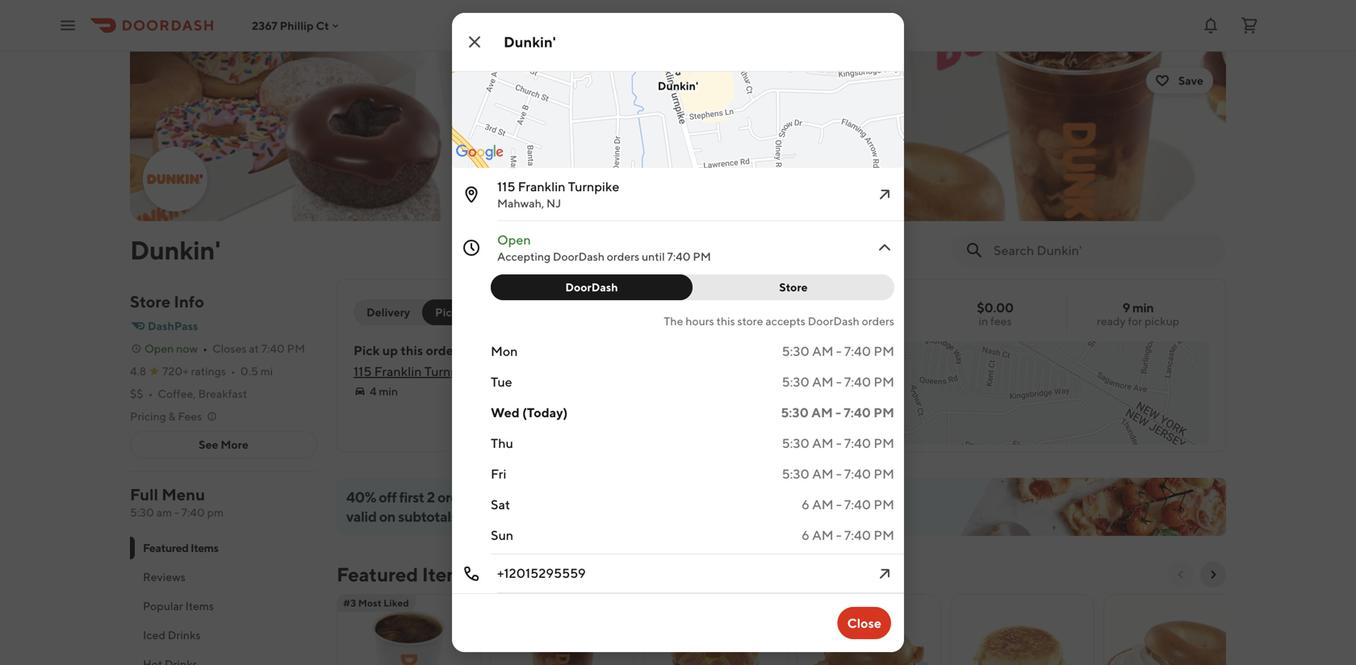 Task type: vqa. For each thing, say whether or not it's contained in the screenshot.
DoorDash
yes



Task type: describe. For each thing, give the bounding box(es) containing it.
- for sun
[[836, 528, 842, 543]]

am for mon
[[812, 343, 834, 359]]

powered by google image for 'map' region containing dunkin'
[[456, 144, 504, 161]]

ready
[[1097, 314, 1126, 328]]

1 vertical spatial featured items
[[337, 563, 472, 586]]

dunkin' dialog
[[265, 0, 1091, 652]]

drinks
[[168, 628, 201, 642]]

4
[[370, 385, 377, 398]]

save button
[[1146, 68, 1213, 94]]

- for sat
[[836, 497, 842, 512]]

4 min
[[370, 385, 398, 398]]

pickup
[[435, 306, 472, 319]]

$10
[[516, 488, 540, 506]]

open for open accepting doordash orders until 7:40 pm
[[497, 232, 531, 247]]

on
[[379, 508, 396, 525]]

40%
[[346, 488, 376, 506]]

close button
[[838, 607, 891, 639]]

2 horizontal spatial •
[[231, 364, 236, 378]]

up inside pick up this order at: 115 franklin turnpike
[[382, 343, 398, 358]]

delivery
[[366, 306, 410, 319]]

open now
[[144, 342, 198, 355]]

open menu image
[[58, 16, 77, 35]]

5:30 am - 7:40 pm for mon
[[782, 343, 894, 359]]

4.8
[[130, 364, 146, 378]]

items inside button
[[185, 599, 214, 613]]

phillip
[[280, 19, 314, 32]]

reviews button
[[130, 563, 317, 592]]

reviews
[[143, 570, 186, 584]]

for
[[1128, 314, 1142, 328]]

$0.00
[[977, 300, 1014, 315]]

7:40 for sun
[[844, 528, 871, 543]]

menu
[[162, 485, 205, 504]]

hour options option group
[[491, 274, 894, 300]]

Item Search search field
[[994, 241, 1213, 259]]

store
[[737, 314, 763, 328]]

franklin inside 115 franklin turnpike mahwah, nj
[[518, 179, 566, 194]]

pm for mon
[[874, 343, 894, 359]]

1 vertical spatial map region
[[436, 285, 1263, 492]]

- for tue
[[836, 374, 842, 389]]

am for sun
[[812, 528, 834, 543]]

&
[[168, 410, 176, 423]]

egg and cheese image
[[951, 594, 1094, 665]]

the
[[664, 314, 683, 328]]

min for 9
[[1132, 300, 1154, 315]]

7:40 for sat
[[844, 497, 871, 512]]

5:30 inside full menu 5:30 am - 7:40 pm
[[130, 506, 154, 519]]

turnpike inside 115 franklin turnpike mahwah, nj
[[568, 179, 619, 194]]

popular items
[[143, 599, 214, 613]]

6 for sun
[[802, 528, 810, 543]]

mi
[[260, 364, 273, 378]]

breakfast
[[198, 387, 247, 400]]

am for thu
[[812, 436, 834, 451]]

turnpike inside pick up this order at: 115 franklin turnpike
[[424, 364, 476, 379]]

store for store info
[[130, 292, 171, 311]]

wed
[[491, 405, 520, 420]]

pricing
[[130, 410, 166, 423]]

the hours this store accepts doordash orders
[[664, 314, 894, 328]]

Delivery radio
[[354, 299, 433, 325]]

40% off first 2 orders up to $10 off with 40welcome, valid on subtotals $15
[[346, 488, 692, 525]]

powered by google image for bottommost 'map' region
[[493, 421, 541, 438]]

5:30 for mon
[[782, 343, 810, 359]]

featured items heading
[[337, 562, 472, 588]]

now
[[176, 342, 198, 355]]

franklin inside pick up this order at: 115 franklin turnpike
[[374, 364, 422, 379]]

am for wed (today)
[[811, 405, 833, 420]]

dashpass
[[148, 319, 198, 333]]

until
[[642, 250, 665, 263]]

popular items button
[[130, 592, 317, 621]]

7:40 inside full menu 5:30 am - 7:40 pm
[[181, 506, 205, 519]]

featured inside featured items 'heading'
[[337, 563, 418, 586]]

more
[[221, 438, 248, 451]]

5:30 for thu
[[782, 436, 810, 451]]

next button of carousel image
[[1207, 568, 1220, 581]]

min for 4
[[379, 385, 398, 398]]

- for wed (today)
[[836, 405, 841, 420]]

2367
[[252, 19, 277, 32]]

valid
[[346, 508, 377, 525]]

save
[[1178, 74, 1204, 87]]

5:30 for fri
[[782, 466, 810, 482]]

first
[[399, 488, 424, 506]]

with
[[563, 488, 591, 506]]

see
[[199, 438, 218, 451]]

5:30 for tue
[[782, 374, 810, 389]]

5:30 am - 7:40 pm for thu
[[782, 436, 894, 451]]

0.5 mi
[[240, 364, 273, 378]]

this for store
[[716, 314, 735, 328]]

ct
[[316, 19, 329, 32]]

this for order
[[401, 343, 423, 358]]

Pickup radio
[[422, 299, 485, 325]]

thu
[[491, 436, 513, 451]]

(today)
[[522, 405, 568, 420]]

tue
[[491, 374, 512, 389]]

store info
[[130, 292, 204, 311]]

0 items, open order cart image
[[1240, 16, 1259, 35]]

coffee,
[[158, 387, 196, 400]]

0 horizontal spatial featured items
[[143, 541, 218, 555]]

Store button
[[683, 274, 894, 300]]

sun
[[491, 528, 513, 543]]

bagel with cream cheese spread image
[[1104, 594, 1247, 665]]

bacon egg and cheese image
[[798, 594, 940, 665]]

original blend image
[[337, 594, 480, 665]]

hours
[[686, 314, 714, 328]]

2 horizontal spatial orders
[[862, 314, 894, 328]]

40welcome,
[[593, 488, 692, 506]]

at:
[[461, 343, 476, 358]]

- inside full menu 5:30 am - 7:40 pm
[[174, 506, 179, 519]]

items inside 'heading'
[[422, 563, 472, 586]]

#3
[[343, 597, 356, 609]]

2
[[427, 488, 435, 506]]

pm for wed (today)
[[874, 405, 894, 420]]

info
[[174, 292, 204, 311]]

2 off from the left
[[542, 488, 560, 506]]

in
[[979, 314, 988, 328]]

pm for sun
[[874, 528, 894, 543]]

pm for fri
[[874, 466, 894, 482]]

720+ ratings •
[[162, 364, 236, 378]]

order methods option group
[[354, 299, 485, 325]]

pm
[[207, 506, 224, 519]]

fri
[[491, 466, 506, 482]]

to
[[500, 488, 513, 506]]

5:30 am - 7:40 pm for fri
[[782, 466, 894, 482]]

7:40 for fri
[[844, 466, 871, 482]]



Task type: locate. For each thing, give the bounding box(es) containing it.
1 horizontal spatial this
[[716, 314, 735, 328]]

0 vertical spatial open
[[497, 232, 531, 247]]

2 vertical spatial •
[[148, 387, 153, 400]]

click item image
[[875, 238, 894, 258]]

1 vertical spatial min
[[379, 385, 398, 398]]

doordash inside open accepting doordash orders until 7:40 pm
[[553, 250, 605, 263]]

items up reviews button
[[191, 541, 218, 555]]

1 vertical spatial 6
[[802, 528, 810, 543]]

2367 phillip ct button
[[252, 19, 342, 32]]

orders down click item image
[[862, 314, 894, 328]]

5:30 am - 7:40 pm for wed (today)
[[781, 405, 894, 420]]

franklin up 'nj'
[[518, 179, 566, 194]]

up left to
[[481, 488, 498, 506]]

1 vertical spatial 115
[[354, 364, 372, 379]]

5:30 am - 7:40 pm
[[782, 343, 894, 359], [782, 374, 894, 389], [781, 405, 894, 420], [782, 436, 894, 451], [782, 466, 894, 482]]

featured items up liked
[[337, 563, 472, 586]]

0 vertical spatial click item image
[[875, 185, 894, 204]]

- for thu
[[836, 436, 842, 451]]

am
[[812, 343, 834, 359], [812, 374, 834, 389], [811, 405, 833, 420], [812, 436, 834, 451], [812, 466, 834, 482], [812, 497, 834, 512], [812, 528, 834, 543]]

dunkin'
[[504, 33, 556, 50], [658, 79, 698, 92], [658, 79, 698, 92], [130, 235, 220, 265]]

1 vertical spatial •
[[231, 364, 236, 378]]

1 horizontal spatial open
[[497, 232, 531, 247]]

iced
[[143, 628, 165, 642]]

6
[[802, 497, 810, 512], [802, 528, 810, 543]]

pm inside open accepting doordash orders until 7:40 pm
[[693, 250, 711, 263]]

featured
[[143, 541, 189, 555], [337, 563, 418, 586]]

notification bell image
[[1201, 16, 1221, 35]]

0 horizontal spatial min
[[379, 385, 398, 398]]

1 horizontal spatial up
[[481, 488, 498, 506]]

0 vertical spatial this
[[716, 314, 735, 328]]

open up accepting
[[497, 232, 531, 247]]

0 vertical spatial orders
[[607, 250, 639, 263]]

doordash inside button
[[565, 281, 618, 294]]

- for fri
[[836, 466, 842, 482]]

click item image
[[875, 185, 894, 204], [875, 564, 894, 584]]

1 horizontal spatial min
[[1132, 300, 1154, 315]]

1 vertical spatial items
[[422, 563, 472, 586]]

min
[[1132, 300, 1154, 315], [379, 385, 398, 398]]

original blend iced coffee image
[[491, 594, 634, 665]]

1 horizontal spatial •
[[203, 342, 207, 355]]

6 am - 7:40 pm for sat
[[802, 497, 894, 512]]

powered by google image up mahwah,
[[456, 144, 504, 161]]

2 vertical spatial items
[[185, 599, 214, 613]]

0 horizontal spatial store
[[130, 292, 171, 311]]

pricing & fees
[[130, 410, 202, 423]]

0 vertical spatial •
[[203, 342, 207, 355]]

popular
[[143, 599, 183, 613]]

•
[[203, 342, 207, 355], [231, 364, 236, 378], [148, 387, 153, 400]]

doordash
[[553, 250, 605, 263], [565, 281, 618, 294], [808, 314, 860, 328]]

min inside 9 min ready for pickup
[[1132, 300, 1154, 315]]

up right 'pick'
[[382, 343, 398, 358]]

turnpike down order
[[424, 364, 476, 379]]

- for mon
[[836, 343, 842, 359]]

min right 9
[[1132, 300, 1154, 315]]

sat
[[491, 497, 510, 512]]

0 vertical spatial powered by google image
[[456, 144, 504, 161]]

pm for thu
[[874, 436, 894, 451]]

0 vertical spatial featured items
[[143, 541, 218, 555]]

9 min ready for pickup
[[1097, 300, 1180, 328]]

0 vertical spatial 6 am - 7:40 pm
[[802, 497, 894, 512]]

1 6 am - 7:40 pm from the top
[[802, 497, 894, 512]]

2 6 from the top
[[802, 528, 810, 543]]

2 click item image from the top
[[875, 564, 894, 584]]

am for fri
[[812, 466, 834, 482]]

1 vertical spatial this
[[401, 343, 423, 358]]

0 vertical spatial franklin
[[518, 179, 566, 194]]

1 vertical spatial franklin
[[374, 364, 422, 379]]

turnpike
[[568, 179, 619, 194], [424, 364, 476, 379]]

1 horizontal spatial orders
[[607, 250, 639, 263]]

doordash up doordash button
[[553, 250, 605, 263]]

am for tue
[[812, 374, 834, 389]]

store up accepts
[[779, 281, 808, 294]]

iced drinks
[[143, 628, 201, 642]]

full
[[130, 485, 158, 504]]

orders left until
[[607, 250, 639, 263]]

orders inside 40% off first 2 orders up to $10 off with 40welcome, valid on subtotals $15
[[437, 488, 478, 506]]

5:30 for wed (today)
[[781, 405, 809, 420]]

mahwah,
[[497, 197, 544, 210]]

0.5
[[240, 364, 258, 378]]

0 horizontal spatial orders
[[437, 488, 478, 506]]

9
[[1123, 300, 1130, 315]]

115 up mahwah,
[[497, 179, 515, 194]]

0 horizontal spatial up
[[382, 343, 398, 358]]

7:40 inside open accepting doordash orders until 7:40 pm
[[667, 250, 691, 263]]

dunkin' image
[[130, 52, 1226, 221], [144, 149, 206, 210]]

min right '4'
[[379, 385, 398, 398]]

featured items
[[143, 541, 218, 555], [337, 563, 472, 586]]

1 vertical spatial 6 am - 7:40 pm
[[802, 528, 894, 543]]

see more button
[[131, 432, 316, 458]]

7:40 for tue
[[844, 374, 871, 389]]

1 vertical spatial featured
[[337, 563, 418, 586]]

close
[[847, 616, 881, 631]]

6 am - 7:40 pm for sun
[[802, 528, 894, 543]]

0 horizontal spatial 115
[[354, 364, 372, 379]]

fees
[[178, 410, 202, 423]]

1 6 from the top
[[802, 497, 810, 512]]

store up dashpass
[[130, 292, 171, 311]]

1 horizontal spatial store
[[779, 281, 808, 294]]

1 horizontal spatial turnpike
[[568, 179, 619, 194]]

pickup
[[1145, 314, 1180, 328]]

• left 0.5
[[231, 364, 236, 378]]

2 vertical spatial orders
[[437, 488, 478, 506]]

ratings
[[191, 364, 226, 378]]

this inside pick up this order at: 115 franklin turnpike
[[401, 343, 423, 358]]

1 vertical spatial turnpike
[[424, 364, 476, 379]]

store
[[779, 281, 808, 294], [130, 292, 171, 311]]

• closes at 7:40 pm
[[203, 342, 305, 355]]

store inside button
[[779, 281, 808, 294]]

pricing & fees button
[[130, 408, 218, 425]]

see more
[[199, 438, 248, 451]]

subtotals
[[398, 508, 457, 525]]

0 vertical spatial items
[[191, 541, 218, 555]]

open accepting doordash orders until 7:40 pm
[[497, 232, 711, 263]]

sausage egg and cheese image
[[644, 594, 787, 665]]

2 6 am - 7:40 pm from the top
[[802, 528, 894, 543]]

iced drinks button
[[130, 621, 317, 650]]

0 horizontal spatial franklin
[[374, 364, 422, 379]]

0 vertical spatial up
[[382, 343, 398, 358]]

1 off from the left
[[379, 488, 397, 506]]

0 horizontal spatial •
[[148, 387, 153, 400]]

1 vertical spatial up
[[481, 488, 498, 506]]

most
[[358, 597, 382, 609]]

am for sat
[[812, 497, 834, 512]]

off right $10
[[542, 488, 560, 506]]

open for open now
[[144, 342, 174, 355]]

up
[[382, 343, 398, 358], [481, 488, 498, 506]]

featured up #3 most liked
[[337, 563, 418, 586]]

1 vertical spatial orders
[[862, 314, 894, 328]]

pm
[[693, 250, 711, 263], [287, 342, 305, 355], [874, 343, 894, 359], [874, 374, 894, 389], [874, 405, 894, 420], [874, 436, 894, 451], [874, 466, 894, 482], [874, 497, 894, 512], [874, 528, 894, 543]]

close dunkin' image
[[465, 32, 484, 52]]

orders up $15
[[437, 488, 478, 506]]

7:40 for thu
[[844, 436, 871, 451]]

fees
[[990, 314, 1012, 328]]

DoorDash button
[[491, 274, 693, 300]]

pick
[[354, 343, 380, 358]]

powered by google image
[[456, 144, 504, 161], [493, 421, 541, 438]]

wed (today)
[[491, 405, 568, 420]]

0 vertical spatial doordash
[[553, 250, 605, 263]]

am
[[156, 506, 172, 519]]

franklin
[[518, 179, 566, 194], [374, 364, 422, 379]]

1 horizontal spatial featured items
[[337, 563, 472, 586]]

pick up this order at: 115 franklin turnpike
[[354, 343, 476, 379]]

0 horizontal spatial off
[[379, 488, 397, 506]]

0 vertical spatial min
[[1132, 300, 1154, 315]]

5:30
[[782, 343, 810, 359], [782, 374, 810, 389], [781, 405, 809, 420], [782, 436, 810, 451], [782, 466, 810, 482], [130, 506, 154, 519]]

mon
[[491, 343, 518, 359]]

powered by google image down wed
[[493, 421, 541, 438]]

click item image up click item image
[[875, 185, 894, 204]]

franklin up 4 min
[[374, 364, 422, 379]]

liked
[[384, 597, 409, 609]]

orders inside open accepting doordash orders until 7:40 pm
[[607, 250, 639, 263]]

open
[[497, 232, 531, 247], [144, 342, 174, 355]]

• right now
[[203, 342, 207, 355]]

0 horizontal spatial this
[[401, 343, 423, 358]]

#3 most liked
[[343, 597, 409, 609]]

1 vertical spatial doordash
[[565, 281, 618, 294]]

this
[[716, 314, 735, 328], [401, 343, 423, 358]]

0 horizontal spatial turnpike
[[424, 364, 476, 379]]

#3 most liked button
[[337, 594, 481, 665]]

1 horizontal spatial franklin
[[518, 179, 566, 194]]

115 inside pick up this order at: 115 franklin turnpike
[[354, 364, 372, 379]]

this inside dunkin' dialog
[[716, 314, 735, 328]]

pm for sat
[[874, 497, 894, 512]]

order
[[426, 343, 458, 358]]

items up drinks
[[185, 599, 214, 613]]

0 vertical spatial 6
[[802, 497, 810, 512]]

items down the subtotals
[[422, 563, 472, 586]]

0 horizontal spatial open
[[144, 342, 174, 355]]

7:40 for wed (today)
[[844, 405, 871, 420]]

featured up reviews
[[143, 541, 189, 555]]

nj
[[547, 197, 561, 210]]

0 vertical spatial 115
[[497, 179, 515, 194]]

up inside 40% off first 2 orders up to $10 off with 40welcome, valid on subtotals $15
[[481, 488, 498, 506]]

720+
[[162, 364, 189, 378]]

pm for tue
[[874, 374, 894, 389]]

0 vertical spatial turnpike
[[568, 179, 619, 194]]

6 for sat
[[802, 497, 810, 512]]

accepts
[[766, 314, 806, 328]]

115 inside 115 franklin turnpike mahwah, nj
[[497, 179, 515, 194]]

115 down 'pick'
[[354, 364, 372, 379]]

closes
[[212, 342, 247, 355]]

map region
[[265, 0, 1091, 170], [436, 285, 1263, 492]]

open down dashpass
[[144, 342, 174, 355]]

map region containing dunkin'
[[265, 0, 1091, 170]]

orders
[[607, 250, 639, 263], [862, 314, 894, 328], [437, 488, 478, 506]]

• right $$
[[148, 387, 153, 400]]

accepting
[[497, 250, 551, 263]]

$$ • coffee, breakfast
[[130, 387, 247, 400]]

1 horizontal spatial 115
[[497, 179, 515, 194]]

at
[[249, 342, 259, 355]]

$0.00 in fees
[[977, 300, 1014, 328]]

+12015295559
[[497, 565, 586, 581]]

0 vertical spatial featured
[[143, 541, 189, 555]]

2 vertical spatial doordash
[[808, 314, 860, 328]]

doordash right accepts
[[808, 314, 860, 328]]

$15
[[460, 508, 482, 525]]

1 click item image from the top
[[875, 185, 894, 204]]

6 am - 7:40 pm
[[802, 497, 894, 512], [802, 528, 894, 543]]

store for store
[[779, 281, 808, 294]]

open inside open accepting doordash orders until 7:40 pm
[[497, 232, 531, 247]]

115 franklin turnpike mahwah, nj
[[497, 179, 619, 210]]

$$
[[130, 387, 143, 400]]

doordash down open accepting doordash orders until 7:40 pm
[[565, 281, 618, 294]]

1 vertical spatial open
[[144, 342, 174, 355]]

off
[[379, 488, 397, 506], [542, 488, 560, 506]]

turnpike up open accepting doordash orders until 7:40 pm
[[568, 179, 619, 194]]

this up 115 franklin turnpike link
[[401, 343, 423, 358]]

1 vertical spatial click item image
[[875, 564, 894, 584]]

7:40 for mon
[[844, 343, 871, 359]]

this left 'store'
[[716, 314, 735, 328]]

1 vertical spatial powered by google image
[[493, 421, 541, 438]]

click item image up close button
[[875, 564, 894, 584]]

previous button of carousel image
[[1175, 568, 1187, 581]]

1 horizontal spatial featured
[[337, 563, 418, 586]]

0 horizontal spatial featured
[[143, 541, 189, 555]]

featured items up reviews
[[143, 541, 218, 555]]

off up on
[[379, 488, 397, 506]]

1 horizontal spatial off
[[542, 488, 560, 506]]

2367 phillip ct
[[252, 19, 329, 32]]

0 vertical spatial map region
[[265, 0, 1091, 170]]

full menu 5:30 am - 7:40 pm
[[130, 485, 224, 519]]

5:30 am - 7:40 pm for tue
[[782, 374, 894, 389]]



